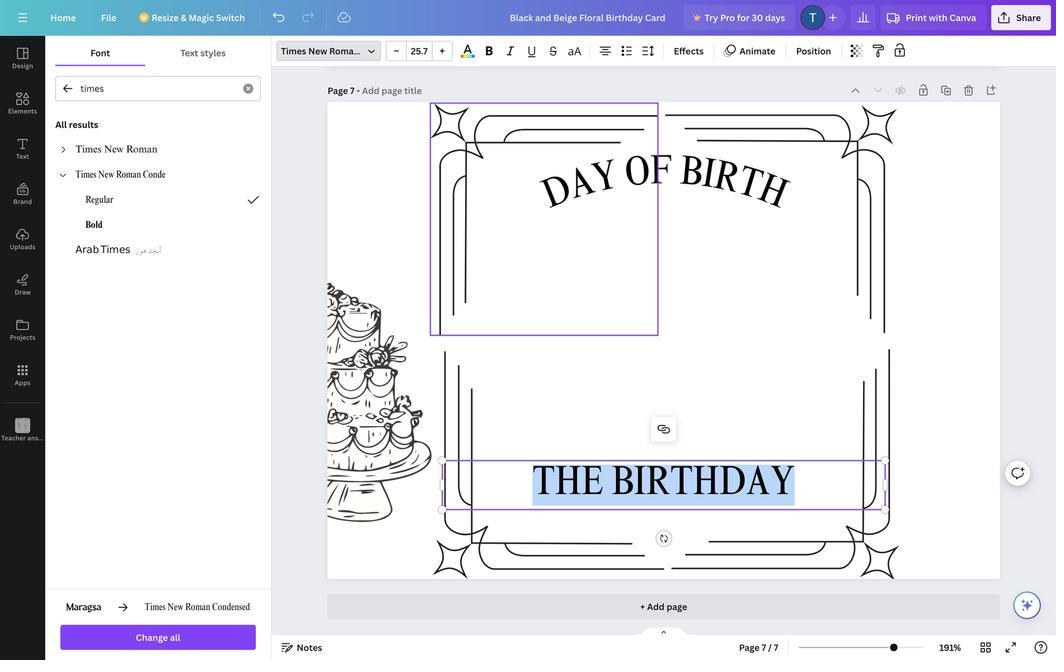 Task type: vqa. For each thing, say whether or not it's contained in the screenshot.
first 1 from right
no



Task type: locate. For each thing, give the bounding box(es) containing it.
roman up page 7 -
[[329, 45, 359, 57]]

text up the brand button
[[16, 152, 29, 161]]

1 horizontal spatial text
[[180, 47, 198, 59]]

all
[[170, 631, 180, 643]]

projects button
[[0, 307, 45, 353]]

effects
[[674, 45, 704, 57]]

0 horizontal spatial times new roman condensed
[[145, 603, 250, 613]]

add
[[647, 601, 665, 613]]

page left /
[[739, 642, 760, 653]]

position button
[[791, 41, 836, 61]]

0 horizontal spatial page
[[328, 85, 348, 96]]

design
[[12, 62, 33, 70]]

times new roman condensed up all
[[145, 603, 250, 613]]

magic
[[189, 12, 214, 24]]

times new roman condensed image
[[75, 167, 165, 182]]

days
[[765, 12, 785, 24]]

share
[[1016, 12, 1041, 24]]

new
[[308, 45, 327, 57], [167, 603, 183, 613]]

1 vertical spatial condensed
[[212, 603, 250, 613]]

switch
[[216, 12, 245, 24]]

share button
[[991, 5, 1051, 30]]

7 for /
[[762, 642, 766, 653]]

try
[[705, 12, 718, 24]]

0 horizontal spatial times
[[145, 603, 166, 613]]

1 horizontal spatial condensed
[[361, 45, 410, 57]]

condensed
[[361, 45, 410, 57], [212, 603, 250, 613]]

canva assistant image
[[1020, 598, 1035, 613]]

page
[[328, 85, 348, 96], [739, 642, 760, 653]]

text
[[180, 47, 198, 59], [16, 152, 29, 161]]

color range image
[[461, 55, 474, 58]]

1 horizontal spatial times
[[281, 45, 306, 57]]

0 horizontal spatial 7
[[350, 85, 355, 96]]

0 horizontal spatial condensed
[[212, 603, 250, 613]]

text inside text styles button
[[180, 47, 198, 59]]

draw
[[15, 288, 31, 296]]

page inside button
[[739, 642, 760, 653]]

times new roman condensed
[[281, 45, 410, 57], [145, 603, 250, 613]]

0 vertical spatial times new roman condensed
[[281, 45, 410, 57]]

1 horizontal spatial new
[[308, 45, 327, 57]]

2 horizontal spatial 7
[[774, 642, 778, 653]]

1 arab times image from the left
[[75, 243, 130, 258]]

page left -
[[328, 85, 348, 96]]

+ add page button
[[328, 594, 1000, 619]]

keys
[[51, 434, 65, 442]]

0 vertical spatial condensed
[[361, 45, 410, 57]]

0 horizontal spatial arab times image
[[75, 243, 130, 258]]

roman
[[329, 45, 359, 57], [185, 603, 210, 613]]

canva
[[950, 12, 976, 24]]

0 vertical spatial times
[[281, 45, 306, 57]]

1 vertical spatial times
[[145, 603, 166, 613]]

7 left /
[[762, 642, 766, 653]]

text inside 'text' button
[[16, 152, 29, 161]]

position
[[796, 45, 831, 57]]

arab times image
[[75, 243, 130, 258], [135, 243, 161, 258]]

1 horizontal spatial 7
[[762, 642, 766, 653]]

text for text styles
[[180, 47, 198, 59]]

page for page 7 -
[[328, 85, 348, 96]]

191%
[[939, 642, 961, 653]]

all results
[[55, 118, 98, 130]]

0 vertical spatial new
[[308, 45, 327, 57]]

1 vertical spatial roman
[[185, 603, 210, 613]]

home link
[[40, 5, 86, 30]]

&
[[181, 12, 187, 24]]

1 horizontal spatial times new roman condensed
[[281, 45, 410, 57]]

text left styles
[[180, 47, 198, 59]]

new inside dropdown button
[[308, 45, 327, 57]]

Page title text field
[[362, 84, 423, 97]]

effects button
[[669, 41, 709, 61]]

0 vertical spatial page
[[328, 85, 348, 96]]

7 for -
[[350, 85, 355, 96]]

;
[[22, 435, 24, 442]]

times new roman condensed inside dropdown button
[[281, 45, 410, 57]]

resize
[[152, 12, 179, 24]]

resize & magic switch button
[[132, 5, 255, 30]]

1 vertical spatial text
[[16, 152, 29, 161]]

results
[[69, 118, 98, 130]]

animate
[[740, 45, 775, 57]]

print with canva button
[[881, 5, 986, 30]]

1 horizontal spatial page
[[739, 642, 760, 653]]

group
[[386, 41, 453, 61]]

roman up change all "button"
[[185, 603, 210, 613]]

THE BIRTHDAY text field
[[442, 465, 885, 506]]

0 vertical spatial text
[[180, 47, 198, 59]]

times
[[281, 45, 306, 57], [145, 603, 166, 613]]

7
[[350, 85, 355, 96], [762, 642, 766, 653], [774, 642, 778, 653]]

7 left -
[[350, 85, 355, 96]]

7 right /
[[774, 642, 778, 653]]

text button
[[0, 126, 45, 172]]

show pages image
[[634, 626, 694, 636]]

print
[[906, 12, 927, 24]]

notes
[[297, 642, 322, 653]]

1 horizontal spatial arab times image
[[135, 243, 161, 258]]

Try "Calligraphy" or "Open Sans" search field
[[80, 77, 236, 101]]

for
[[737, 12, 750, 24]]

animate button
[[719, 41, 781, 61]]

times new roman condensed button
[[277, 41, 410, 61]]

1 vertical spatial page
[[739, 642, 760, 653]]

times new roman image
[[75, 142, 158, 157]]

1 horizontal spatial roman
[[329, 45, 359, 57]]

times new roman condensed up page 7 -
[[281, 45, 410, 57]]

1 vertical spatial new
[[167, 603, 183, 613]]

answer
[[27, 434, 50, 442]]

notes button
[[277, 637, 327, 658]]

0 vertical spatial roman
[[329, 45, 359, 57]]

0 horizontal spatial text
[[16, 152, 29, 161]]

change all button
[[60, 625, 256, 650]]



Task type: describe. For each thing, give the bounding box(es) containing it.
brand button
[[0, 172, 45, 217]]

bold image
[[85, 218, 102, 233]]

condensed inside dropdown button
[[361, 45, 410, 57]]

0 horizontal spatial roman
[[185, 603, 210, 613]]

page for page 7 / 7
[[739, 642, 760, 653]]

elements button
[[0, 81, 45, 126]]

uploads
[[10, 243, 36, 251]]

teacher answer keys
[[1, 434, 65, 442]]

apps button
[[0, 353, 45, 398]]

brand
[[13, 197, 32, 206]]

font button
[[55, 41, 145, 65]]

change
[[136, 631, 168, 643]]

uploads button
[[0, 217, 45, 262]]

print with canva
[[906, 12, 976, 24]]

draw button
[[0, 262, 45, 307]]

page 7 / 7 button
[[734, 637, 783, 658]]

page 7 / 7
[[739, 642, 778, 653]]

font
[[90, 47, 110, 59]]

maragsa
[[66, 603, 101, 613]]

0 horizontal spatial new
[[167, 603, 183, 613]]

1 vertical spatial times new roman condensed
[[145, 603, 250, 613]]

text for text
[[16, 152, 29, 161]]

times inside dropdown button
[[281, 45, 306, 57]]

pro
[[720, 12, 735, 24]]

file button
[[91, 5, 126, 30]]

Design title text field
[[500, 5, 679, 30]]

main menu bar
[[0, 0, 1056, 36]]

design button
[[0, 36, 45, 81]]

file
[[101, 12, 116, 24]]

teacher
[[1, 434, 26, 442]]

apps
[[15, 378, 31, 387]]

30
[[752, 12, 763, 24]]

change all
[[136, 631, 180, 643]]

text styles
[[180, 47, 226, 59]]

text styles button
[[145, 41, 261, 65]]

all
[[55, 118, 67, 130]]

with
[[929, 12, 948, 24]]

elements
[[8, 107, 37, 115]]

page
[[667, 601, 687, 613]]

the
[[533, 465, 604, 506]]

side panel tab list
[[0, 36, 65, 453]]

+ add page
[[640, 601, 687, 613]]

roman inside dropdown button
[[329, 45, 359, 57]]

the birthday
[[533, 465, 795, 506]]

regular image
[[85, 192, 114, 207]]

/
[[768, 642, 772, 653]]

+
[[640, 601, 645, 613]]

– – number field
[[411, 45, 428, 57]]

191% button
[[930, 637, 971, 658]]

try pro for 30 days
[[705, 12, 785, 24]]

f
[[650, 154, 673, 195]]

resize & magic switch
[[152, 12, 245, 24]]

projects
[[10, 333, 35, 342]]

birthday
[[612, 465, 795, 506]]

home
[[50, 12, 76, 24]]

page 7 -
[[328, 85, 362, 96]]

2 arab times image from the left
[[135, 243, 161, 258]]

try pro for 30 days button
[[684, 5, 795, 30]]

styles
[[200, 47, 226, 59]]

-
[[357, 85, 360, 96]]



